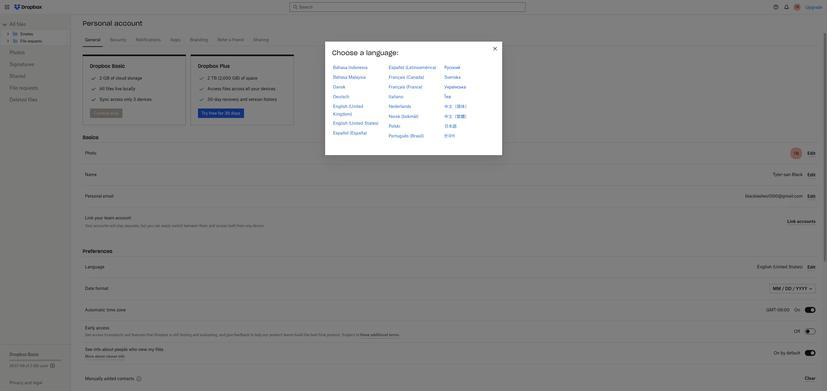 Task type: vqa. For each thing, say whether or not it's contained in the screenshot.
Subject
yes



Task type: describe. For each thing, give the bounding box(es) containing it.
0 vertical spatial access
[[216, 224, 227, 228]]

legal
[[33, 380, 42, 385]]

product
[[269, 333, 282, 337]]

locally
[[123, 86, 135, 91]]

italiano button
[[389, 93, 403, 100]]

email
[[103, 194, 114, 199]]

(canada)
[[406, 75, 424, 80]]

off
[[794, 330, 800, 334]]

upgrade link
[[805, 5, 822, 10]]

people
[[115, 348, 128, 352]]

08:00
[[778, 308, 790, 313]]

svenska
[[444, 75, 461, 80]]

manually added contacts
[[85, 377, 134, 381]]

basics
[[83, 135, 99, 140]]

cloud
[[116, 76, 126, 81]]

english for "english (united kingdom)" button
[[333, 104, 348, 109]]

but
[[141, 224, 146, 228]]

bahasa for bahasa indonesia
[[333, 65, 347, 70]]

українська button
[[444, 83, 466, 91]]

gmt-
[[766, 308, 778, 313]]

personal email
[[85, 194, 114, 199]]

3 to from the left
[[356, 333, 359, 337]]

about
[[102, 348, 113, 352]]

easily
[[161, 224, 171, 228]]

choose a language:
[[332, 49, 399, 57]]

still
[[173, 333, 179, 337]]

0 horizontal spatial dropbox basic
[[9, 352, 39, 357]]

your accounts will stay separate, but you can easily switch between them and access both from any device.
[[85, 224, 264, 228]]

access
[[207, 86, 221, 91]]

signatures link
[[9, 59, 61, 71]]

help
[[255, 333, 262, 337]]

sync across only 3 devices
[[99, 97, 152, 102]]

pусский button
[[444, 64, 460, 71]]

evaluating,
[[200, 333, 218, 337]]

general tab
[[83, 33, 103, 47]]

automatic
[[85, 308, 105, 313]]

apps tab
[[168, 33, 183, 47]]

français for français (canada)
[[389, 75, 405, 80]]

team
[[104, 216, 114, 220]]

plus
[[220, 63, 230, 69]]

link your team account
[[85, 216, 131, 220]]

states) inside button
[[364, 121, 379, 126]]

1 vertical spatial gb
[[33, 364, 39, 368]]

your
[[85, 224, 93, 228]]

all for all files
[[9, 22, 15, 27]]

early
[[85, 326, 95, 330]]

all files
[[9, 22, 26, 27]]

recommended image for 2
[[198, 75, 205, 82]]

date format
[[85, 287, 108, 291]]

and down the 'access files across all your devices'
[[240, 97, 247, 102]]

sharing
[[253, 38, 269, 42]]

sync
[[99, 97, 109, 102]]

give
[[226, 333, 233, 337]]

privacy and legal
[[9, 380, 42, 385]]

1 vertical spatial across
[[110, 97, 123, 102]]

1 vertical spatial basic
[[28, 352, 39, 357]]

history
[[264, 97, 277, 102]]

bahasa indonesia button
[[333, 64, 368, 71]]

english (united kingdom) button
[[333, 103, 383, 118]]

only
[[124, 97, 132, 102]]

0 horizontal spatial 2
[[30, 364, 32, 368]]

on for on
[[794, 308, 800, 313]]

refer a friend tab
[[215, 33, 246, 47]]

tyler-san black
[[773, 173, 803, 177]]

all
[[245, 86, 250, 91]]

my
[[148, 348, 154, 352]]

0 vertical spatial your
[[251, 86, 260, 91]]

choose
[[332, 49, 358, 57]]

storage
[[127, 76, 142, 81]]

space
[[246, 76, 257, 81]]

language
[[85, 265, 104, 269]]

bahasa indonesia
[[333, 65, 368, 70]]

español (españa)
[[333, 130, 367, 135]]

personal for personal account
[[83, 19, 112, 27]]

norsk
[[389, 114, 400, 119]]

access for get access to products and features that dropbox is still testing and evaluating, and give feedback to help our product teams build the best final product. subject to
[[92, 333, 103, 337]]

who
[[129, 348, 137, 352]]

see info about people who view my files
[[85, 348, 164, 352]]

accounts
[[94, 224, 109, 228]]

1 horizontal spatial basic
[[112, 63, 125, 69]]

our
[[263, 333, 268, 337]]

2 vertical spatial (united
[[773, 265, 788, 269]]

1 vertical spatial states)
[[789, 265, 803, 269]]

.
[[399, 333, 400, 337]]

中文（简体） button
[[444, 103, 469, 110]]

and left give
[[219, 333, 225, 337]]

personal for personal email
[[85, 194, 102, 199]]

separate,
[[125, 224, 140, 228]]

1 vertical spatial your
[[95, 216, 103, 220]]

device.
[[253, 224, 264, 228]]

ไทย button
[[444, 93, 451, 100]]

1 horizontal spatial english (united states)
[[757, 265, 803, 269]]

on by default
[[774, 351, 800, 356]]

2 vertical spatial english
[[757, 265, 772, 269]]

français (france) button
[[389, 83, 422, 91]]

files for all files live locally
[[106, 86, 114, 91]]

28.57
[[9, 364, 19, 368]]

all files live locally
[[99, 86, 135, 91]]

0 vertical spatial gb
[[103, 76, 110, 81]]

files for access files across all your devices
[[222, 86, 231, 91]]

español for español (españa)
[[333, 130, 349, 135]]

files right my
[[155, 348, 164, 352]]

dansk
[[333, 84, 345, 89]]

time
[[107, 308, 115, 313]]

tab list containing general
[[83, 32, 818, 47]]

automatic time zone
[[85, 308, 126, 313]]

2 to from the left
[[250, 333, 254, 337]]

(latinoamérica)
[[405, 65, 436, 70]]

deutsch button
[[333, 93, 349, 100]]

view
[[138, 348, 147, 352]]

stay
[[117, 224, 124, 228]]

choose a language: dialog
[[325, 41, 502, 155]]

português
[[389, 133, 409, 138]]

early access
[[85, 326, 109, 330]]

中文（简体）
[[444, 104, 469, 109]]

dropbox left is
[[154, 333, 168, 337]]

2 gb of cloud storage
[[99, 76, 142, 81]]

global header element
[[0, 0, 827, 14]]



Task type: locate. For each thing, give the bounding box(es) containing it.
and right them
[[209, 224, 215, 228]]

30-
[[207, 97, 214, 102]]

privacy and legal link
[[9, 380, 71, 385]]

english
[[333, 104, 348, 109], [333, 121, 348, 126], [757, 265, 772, 269]]

states)
[[364, 121, 379, 126], [789, 265, 803, 269]]

account up the 'stay'
[[115, 216, 131, 220]]

1 vertical spatial bahasa
[[333, 75, 347, 80]]

1 horizontal spatial of
[[111, 76, 114, 81]]

shared
[[9, 74, 26, 79]]

français for français (france)
[[389, 84, 405, 89]]

basic
[[112, 63, 125, 69], [28, 352, 39, 357]]

bahasa
[[333, 65, 347, 70], [333, 75, 347, 80]]

1 horizontal spatial all
[[99, 86, 105, 91]]

0 horizontal spatial all
[[9, 22, 15, 27]]

1 vertical spatial english (united states)
[[757, 265, 803, 269]]

english inside button
[[333, 121, 348, 126]]

norsk (bokmål) button
[[389, 113, 419, 120]]

nederlands
[[389, 104, 411, 109]]

28.57 kb of 2 gb used
[[9, 364, 48, 368]]

and right testing at the bottom left of page
[[193, 333, 199, 337]]

0 horizontal spatial gb
[[33, 364, 39, 368]]

files down file requests link
[[28, 98, 37, 102]]

0 vertical spatial français
[[389, 75, 405, 80]]

security tab
[[108, 33, 129, 47]]

of right kb on the bottom left
[[26, 364, 29, 368]]

recommended image
[[198, 75, 205, 82], [198, 96, 205, 103]]

gb left used at the bottom left of the page
[[33, 364, 39, 368]]

1 horizontal spatial 2
[[99, 76, 102, 81]]

0 vertical spatial all
[[9, 22, 15, 27]]

across
[[232, 86, 244, 91], [110, 97, 123, 102]]

contacts
[[117, 377, 134, 381]]

switch
[[172, 224, 183, 228]]

1 recommended image from the top
[[198, 75, 205, 82]]

tyler-
[[773, 173, 784, 177]]

of for 28.57 kb of 2 gb used
[[26, 364, 29, 368]]

deutsch
[[333, 94, 349, 99]]

(united inside english (united kingdom)
[[349, 104, 363, 109]]

1 horizontal spatial states)
[[789, 265, 803, 269]]

1 horizontal spatial dropbox basic
[[90, 63, 125, 69]]

español (españa) button
[[333, 129, 367, 137]]

best
[[310, 333, 318, 337]]

1 vertical spatial account
[[115, 216, 131, 220]]

blacklashes1000@gmail.com
[[745, 194, 803, 199]]

日本語 button
[[444, 122, 457, 130]]

added
[[104, 377, 116, 381]]

1 horizontal spatial devices
[[261, 86, 275, 91]]

is
[[169, 333, 172, 337]]

0 vertical spatial personal
[[83, 19, 112, 27]]

bahasa up dansk
[[333, 75, 347, 80]]

language:
[[366, 49, 399, 57]]

1 vertical spatial english
[[333, 121, 348, 126]]

kb
[[20, 364, 25, 368]]

français up français (france)
[[389, 75, 405, 80]]

2 right kb on the bottom left
[[30, 364, 32, 368]]

tab list
[[83, 32, 818, 47]]

0 horizontal spatial states)
[[364, 121, 379, 126]]

deleted files
[[9, 98, 37, 102]]

0 vertical spatial bahasa
[[333, 65, 347, 70]]

2 vertical spatial access
[[92, 333, 103, 337]]

0 vertical spatial across
[[232, 86, 244, 91]]

version
[[249, 97, 263, 102]]

0 vertical spatial dropbox basic
[[90, 63, 125, 69]]

you
[[147, 224, 153, 228]]

tb
[[211, 76, 217, 81]]

español left (españa)
[[333, 130, 349, 135]]

get more space image
[[49, 362, 56, 369]]

2 up "all files live locally" in the top of the page
[[99, 76, 102, 81]]

0 vertical spatial on
[[794, 308, 800, 313]]

account up "security" tab
[[114, 19, 142, 27]]

日本語
[[444, 124, 457, 129]]

access for early access
[[96, 326, 109, 330]]

access files across all your devices
[[207, 86, 275, 91]]

(españa)
[[350, 130, 367, 135]]

1 horizontal spatial on
[[794, 308, 800, 313]]

français inside français (france) button
[[389, 84, 405, 89]]

1 vertical spatial dropbox basic
[[9, 352, 39, 357]]

1 to from the left
[[104, 333, 108, 337]]

a right "refer"
[[229, 38, 231, 42]]

photos link
[[9, 47, 61, 59]]

english for the english (united states) button
[[333, 121, 348, 126]]

basic up 2 gb of cloud storage
[[112, 63, 125, 69]]

devices
[[261, 86, 275, 91], [137, 97, 152, 102]]

(united for "english (united kingdom)" button
[[349, 104, 363, 109]]

on right 08:00
[[794, 308, 800, 313]]

a for refer
[[229, 38, 231, 42]]

products
[[109, 333, 124, 337]]

on left by
[[774, 351, 780, 356]]

0 vertical spatial basic
[[112, 63, 125, 69]]

1 vertical spatial français
[[389, 84, 405, 89]]

notifications
[[136, 38, 161, 42]]

français up the italiano
[[389, 84, 405, 89]]

1 vertical spatial all
[[99, 86, 105, 91]]

files for deleted files
[[28, 98, 37, 102]]

to right subject
[[356, 333, 359, 337]]

manually
[[85, 377, 103, 381]]

of for 2 gb of cloud storage
[[111, 76, 114, 81]]

2 bahasa from the top
[[333, 75, 347, 80]]

security
[[110, 38, 126, 42]]

1 horizontal spatial to
[[250, 333, 254, 337]]

recommended image left the 30-
[[198, 96, 205, 103]]

español up français (canada)
[[389, 65, 404, 70]]

0 horizontal spatial basic
[[28, 352, 39, 357]]

português (brasil) button
[[389, 132, 424, 140]]

used
[[40, 364, 48, 368]]

access left both
[[216, 224, 227, 228]]

will
[[110, 224, 116, 228]]

a for choose
[[360, 49, 364, 57]]

español (latinoamérica)
[[389, 65, 436, 70]]

files left live
[[106, 86, 114, 91]]

1 vertical spatial (united
[[349, 121, 363, 126]]

across left all
[[232, 86, 244, 91]]

all
[[9, 22, 15, 27], [99, 86, 105, 91]]

all for all files live locally
[[99, 86, 105, 91]]

product.
[[327, 333, 341, 337]]

a up indonesia
[[360, 49, 364, 57]]

1 horizontal spatial gb
[[103, 76, 110, 81]]

any
[[246, 224, 252, 228]]

0 horizontal spatial on
[[774, 351, 780, 356]]

dropbox plus
[[198, 63, 230, 69]]

basic up 28.57 kb of 2 gb used
[[28, 352, 39, 357]]

recommended image for 30-
[[198, 96, 205, 103]]

1 horizontal spatial a
[[360, 49, 364, 57]]

0 horizontal spatial across
[[110, 97, 123, 102]]

zone
[[117, 308, 126, 313]]

files for all files
[[17, 22, 26, 27]]

access right the early on the left
[[96, 326, 109, 330]]

and left legal
[[25, 380, 32, 385]]

2 horizontal spatial 2
[[207, 76, 210, 81]]

group
[[1, 29, 71, 46]]

(2,000
[[218, 76, 231, 81]]

bahasa malaysia button
[[333, 73, 366, 81]]

recommended image up recommended image
[[198, 75, 205, 82]]

2 horizontal spatial to
[[356, 333, 359, 337]]

signatures
[[9, 62, 34, 67]]

english (united states) inside choose a language: dialog
[[333, 121, 379, 126]]

dropbox up 2 gb of cloud storage
[[90, 63, 110, 69]]

0 vertical spatial english
[[333, 104, 348, 109]]

on for on by default
[[774, 351, 780, 356]]

français inside français (canada) button
[[389, 75, 405, 80]]

your
[[251, 86, 260, 91], [95, 216, 103, 220]]

of right gb)
[[241, 76, 245, 81]]

a
[[229, 38, 231, 42], [360, 49, 364, 57]]

link
[[85, 216, 93, 220]]

2 français from the top
[[389, 84, 405, 89]]

notifications tab
[[133, 33, 163, 47]]

0 horizontal spatial devices
[[137, 97, 152, 102]]

français (canada) button
[[389, 73, 424, 81]]

0 vertical spatial (united
[[349, 104, 363, 109]]

personal up general
[[83, 19, 112, 27]]

1 horizontal spatial across
[[232, 86, 244, 91]]

1 vertical spatial recommended image
[[198, 96, 205, 103]]

1 vertical spatial español
[[333, 130, 349, 135]]

a inside refer a friend tab
[[229, 38, 231, 42]]

files down "dropbox logo - go to the homepage"
[[17, 22, 26, 27]]

dropbox up 28.57
[[9, 352, 27, 357]]

branding tab
[[188, 33, 210, 47]]

to left help
[[250, 333, 254, 337]]

0 horizontal spatial of
[[26, 364, 29, 368]]

kingdom)
[[333, 111, 352, 116]]

and left the features
[[125, 333, 131, 337]]

can
[[154, 224, 160, 228]]

by
[[781, 351, 786, 356]]

gb)
[[232, 76, 240, 81]]

gb
[[103, 76, 110, 81], [33, 364, 39, 368]]

bahasa up bahasa malaysia
[[333, 65, 347, 70]]

sharing tab
[[251, 33, 271, 47]]

3
[[133, 97, 136, 102]]

0 horizontal spatial your
[[95, 216, 103, 220]]

1 vertical spatial personal
[[85, 194, 102, 199]]

access down the "early access" on the left bottom of the page
[[92, 333, 103, 337]]

apps
[[170, 38, 180, 42]]

default
[[787, 351, 800, 356]]

file requests
[[9, 86, 38, 91]]

dropbox basic up kb on the bottom left
[[9, 352, 39, 357]]

personal left email
[[85, 194, 102, 199]]

0 vertical spatial a
[[229, 38, 231, 42]]

(united inside button
[[349, 121, 363, 126]]

a inside choose a language: dialog
[[360, 49, 364, 57]]

0 vertical spatial account
[[114, 19, 142, 27]]

photo
[[85, 151, 96, 156]]

your up accounts
[[95, 216, 103, 220]]

1 vertical spatial devices
[[137, 97, 152, 102]]

1 vertical spatial access
[[96, 326, 109, 330]]

all up sync in the left top of the page
[[99, 86, 105, 91]]

1 français from the top
[[389, 75, 405, 80]]

get access to products and features that dropbox is still testing and evaluating, and give feedback to help our product teams build the best final product. subject to
[[85, 333, 360, 337]]

2 horizontal spatial of
[[241, 76, 245, 81]]

1 vertical spatial a
[[360, 49, 364, 57]]

english inside english (united kingdom)
[[333, 104, 348, 109]]

0 horizontal spatial to
[[104, 333, 108, 337]]

0 horizontal spatial english (united states)
[[333, 121, 379, 126]]

dropbox up tb
[[198, 63, 218, 69]]

refer
[[217, 38, 228, 42]]

black
[[792, 173, 803, 177]]

all inside tree
[[9, 22, 15, 27]]

general
[[85, 38, 100, 42]]

(united for the english (united states) button
[[349, 121, 363, 126]]

2 recommended image from the top
[[198, 96, 205, 103]]

indonesia
[[349, 65, 368, 70]]

devices right '3'
[[137, 97, 152, 102]]

norsk (bokmål)
[[389, 114, 419, 119]]

2 for dropbox plus
[[207, 76, 210, 81]]

0 horizontal spatial español
[[333, 130, 349, 135]]

español for español (latinoamérica)
[[389, 65, 404, 70]]

files inside tree
[[17, 22, 26, 27]]

date
[[85, 287, 94, 291]]

dropbox basic up 2 gb of cloud storage
[[90, 63, 125, 69]]

your right all
[[251, 86, 260, 91]]

devices up history
[[261, 86, 275, 91]]

0 horizontal spatial a
[[229, 38, 231, 42]]

0 vertical spatial english (united states)
[[333, 121, 379, 126]]

1 horizontal spatial your
[[251, 86, 260, 91]]

from
[[237, 224, 245, 228]]

across down "all files live locally" in the top of the page
[[110, 97, 123, 102]]

1 vertical spatial on
[[774, 351, 780, 356]]

all files link
[[9, 20, 71, 29]]

italiano
[[389, 94, 403, 99]]

english (united kingdom)
[[333, 104, 363, 116]]

gb left cloud
[[103, 76, 110, 81]]

한국어 button
[[444, 132, 455, 140]]

1 bahasa from the top
[[333, 65, 347, 70]]

dropbox logo - go to the homepage image
[[12, 2, 44, 12]]

english (united states) button
[[333, 119, 379, 127]]

files down (2,000
[[222, 86, 231, 91]]

español (latinoamérica) button
[[389, 64, 436, 71]]

of left cloud
[[111, 76, 114, 81]]

shared link
[[9, 71, 61, 82]]

upgrade
[[805, 5, 822, 10]]

español
[[389, 65, 404, 70], [333, 130, 349, 135]]

0 vertical spatial recommended image
[[198, 75, 205, 82]]

nederlands button
[[389, 103, 411, 110]]

bahasa for bahasa malaysia
[[333, 75, 347, 80]]

0 vertical spatial español
[[389, 65, 404, 70]]

all down "dropbox logo - go to the homepage"
[[9, 22, 15, 27]]

to left products
[[104, 333, 108, 337]]

2 left tb
[[207, 76, 210, 81]]

0 vertical spatial states)
[[364, 121, 379, 126]]

recommended image
[[198, 86, 205, 93]]

1 horizontal spatial español
[[389, 65, 404, 70]]

all files tree
[[1, 20, 71, 46]]

0 vertical spatial devices
[[261, 86, 275, 91]]

2 for dropbox basic
[[99, 76, 102, 81]]



